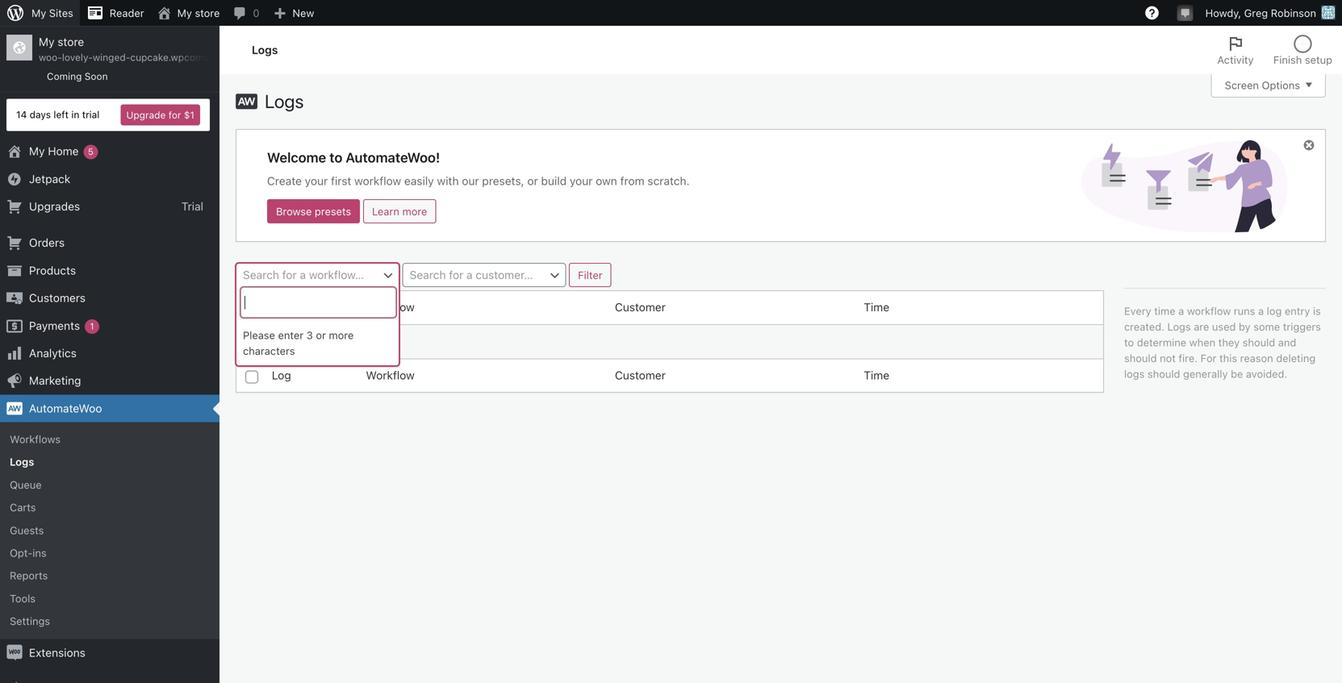Task type: describe. For each thing, give the bounding box(es) containing it.
to inside the every time a workflow runs a log entry is created. logs are used by some triggers to determine when they should and should not fire. for this reason deleting logs should generally be avoided.
[[1124, 337, 1134, 349]]

please
[[243, 330, 275, 342]]

2 your from the left
[[570, 174, 593, 188]]

reader
[[110, 7, 144, 19]]

presets
[[315, 206, 351, 218]]

14
[[16, 109, 27, 120]]

build
[[541, 174, 567, 188]]

coming
[[47, 71, 82, 82]]

my for my sites
[[31, 7, 46, 19]]

notification image
[[1179, 6, 1192, 19]]

0 vertical spatial to
[[330, 149, 342, 165]]

upgrade for $1
[[126, 109, 195, 121]]

every
[[1124, 305, 1152, 317]]

some
[[1254, 321, 1280, 333]]

marketing link
[[0, 367, 220, 395]]

2 customer from the top
[[615, 369, 666, 382]]

Search for a customer… field
[[402, 263, 566, 288]]

a for customer…
[[467, 269, 473, 282]]

logs inside the every time a workflow runs a log entry is created. logs are used by some triggers to determine when they should and should not fire. for this reason deleting logs should generally be avoided.
[[1168, 321, 1191, 333]]

my store woo-lovely-winged-cupcake.wpcomstaging.com coming soon
[[39, 35, 260, 82]]

from
[[620, 174, 645, 188]]

workflow for first
[[354, 174, 401, 188]]

1 customer from the top
[[615, 301, 666, 314]]

with
[[437, 174, 459, 188]]

reason
[[1240, 353, 1274, 365]]

3
[[307, 330, 313, 342]]

products
[[29, 264, 76, 277]]

extensions
[[29, 646, 85, 660]]

search for search for a workflow…
[[243, 269, 279, 282]]

customer…
[[476, 269, 533, 282]]

orders
[[29, 236, 65, 250]]

welcome
[[267, 149, 326, 165]]

a for workflow…
[[300, 269, 306, 282]]

a left the log
[[1258, 305, 1264, 317]]

every time a workflow runs a log entry is created. logs are used by some triggers to determine when they should and should not fire. for this reason deleting logs should generally be avoided.
[[1124, 305, 1321, 380]]

activity button
[[1208, 26, 1264, 74]]

by
[[1239, 321, 1251, 333]]

settings link
[[0, 610, 220, 633]]

payments
[[29, 319, 80, 332]]

howdy, greg robinson
[[1206, 7, 1317, 19]]

guests link
[[0, 519, 220, 542]]

no logs found.
[[245, 335, 316, 347]]

please enter 3 or more characters
[[243, 330, 354, 357]]

finish
[[1274, 54, 1302, 66]]

jetpack
[[29, 172, 70, 185]]

queue link
[[0, 474, 220, 497]]

logs link
[[0, 451, 220, 474]]

cupcake.wpcomstaging.com
[[130, 52, 260, 63]]

customers
[[29, 291, 86, 305]]

upgrade
[[126, 109, 166, 121]]

first
[[331, 174, 351, 188]]

logs inside logs link
[[10, 456, 34, 468]]

browse presets
[[276, 206, 351, 218]]

they
[[1219, 337, 1240, 349]]

own
[[596, 174, 617, 188]]

learn more link
[[363, 200, 436, 224]]

log
[[1267, 305, 1282, 317]]

learn more
[[372, 206, 427, 218]]

learn
[[372, 206, 400, 218]]

search for search for a customer…
[[410, 269, 446, 282]]

payments 1
[[29, 319, 94, 332]]

characters
[[243, 345, 295, 357]]

logs down the 0
[[252, 43, 278, 57]]

2 time from the top
[[864, 369, 890, 382]]

soon
[[85, 71, 108, 82]]

create
[[267, 174, 302, 188]]

carts
[[10, 502, 36, 514]]

my sites
[[31, 7, 73, 19]]

determine
[[1137, 337, 1187, 349]]

logs inside the every time a workflow runs a log entry is created. logs are used by some triggers to determine when they should and should not fire. for this reason deleting logs should generally be avoided.
[[1124, 368, 1145, 380]]

1 your from the left
[[305, 174, 328, 188]]

avoided.
[[1246, 368, 1288, 380]]

automatewoo link
[[0, 395, 220, 423]]

orders link
[[0, 229, 220, 257]]

a for workflow
[[1179, 305, 1184, 317]]

upgrade for $1 button
[[121, 105, 200, 126]]

workflow for a
[[1187, 305, 1231, 317]]

deleting
[[1276, 353, 1316, 365]]

presets,
[[482, 174, 524, 188]]

when
[[1190, 337, 1216, 349]]

customers link
[[0, 285, 220, 312]]

upgrades
[[29, 200, 80, 213]]

finish setup button
[[1264, 26, 1342, 74]]

tools link
[[0, 588, 220, 610]]

analytics link
[[0, 340, 220, 367]]

options
[[1262, 79, 1300, 91]]

browse presets link
[[267, 200, 360, 224]]

trial
[[82, 109, 100, 120]]



Task type: locate. For each thing, give the bounding box(es) containing it.
workflow inside the every time a workflow runs a log entry is created. logs are used by some triggers to determine when they should and should not fire. for this reason deleting logs should generally be avoided.
[[1187, 305, 1231, 317]]

my inside my store woo-lovely-winged-cupcake.wpcomstaging.com coming soon
[[39, 35, 55, 48]]

1 vertical spatial to
[[1124, 337, 1134, 349]]

1 horizontal spatial logs
[[1124, 368, 1145, 380]]

1 horizontal spatial your
[[570, 174, 593, 188]]

to up first
[[330, 149, 342, 165]]

0 horizontal spatial or
[[316, 330, 326, 342]]

guests
[[10, 525, 44, 537]]

ins
[[32, 547, 47, 559]]

workflow down automatewoo!
[[354, 174, 401, 188]]

my
[[31, 7, 46, 19], [177, 7, 192, 19], [39, 35, 55, 48], [29, 145, 45, 158]]

0 vertical spatial should
[[1243, 337, 1276, 349]]

our
[[462, 174, 479, 188]]

0 vertical spatial customer
[[615, 301, 666, 314]]

time
[[864, 301, 890, 314], [864, 369, 890, 382]]

sites
[[49, 7, 73, 19]]

runs
[[1234, 305, 1256, 317]]

1 vertical spatial should
[[1124, 353, 1157, 365]]

settings
[[10, 616, 50, 628]]

1 time from the top
[[864, 301, 890, 314]]

0 vertical spatial store
[[195, 7, 220, 19]]

workflows link
[[0, 428, 220, 451]]

2 search from the left
[[410, 269, 446, 282]]

$1
[[184, 109, 195, 121]]

workflow down search for a workflow… text box
[[366, 301, 415, 314]]

are
[[1194, 321, 1210, 333]]

0 horizontal spatial logs
[[261, 335, 282, 347]]

0 horizontal spatial to
[[330, 149, 342, 165]]

should down "determine"
[[1124, 353, 1157, 365]]

0 horizontal spatial search
[[243, 269, 279, 282]]

opt-
[[10, 547, 33, 559]]

0 vertical spatial workflow
[[366, 301, 415, 314]]

0 horizontal spatial store
[[58, 35, 84, 48]]

a left customer…
[[467, 269, 473, 282]]

activity
[[1218, 54, 1254, 66]]

used
[[1212, 321, 1236, 333]]

14 days left in trial
[[16, 109, 100, 120]]

workflow
[[366, 301, 415, 314], [366, 369, 415, 382]]

create your first workflow easily with our presets, or build your own from scratch.
[[267, 174, 690, 188]]

logs right no
[[261, 335, 282, 347]]

not
[[1160, 353, 1176, 365]]

my up cupcake.wpcomstaging.com
[[177, 7, 192, 19]]

my for my store woo-lovely-winged-cupcake.wpcomstaging.com coming soon
[[39, 35, 55, 48]]

search for a workflow…
[[243, 269, 364, 282]]

1 vertical spatial more
[[329, 330, 354, 342]]

scratch.
[[648, 174, 690, 188]]

more inside please enter 3 or more characters
[[329, 330, 354, 342]]

trial
[[182, 200, 203, 213]]

search up please
[[243, 269, 279, 282]]

your
[[305, 174, 328, 188], [570, 174, 593, 188]]

0 horizontal spatial more
[[329, 330, 354, 342]]

my left home
[[29, 145, 45, 158]]

0
[[253, 7, 259, 19]]

more right 3
[[329, 330, 354, 342]]

tools
[[10, 593, 36, 605]]

for inside text field
[[449, 269, 464, 282]]

finish setup
[[1274, 54, 1333, 66]]

log
[[272, 369, 291, 382]]

generally
[[1183, 368, 1228, 380]]

a inside search for a customer… text field
[[467, 269, 473, 282]]

1 vertical spatial or
[[316, 330, 326, 342]]

store inside my store woo-lovely-winged-cupcake.wpcomstaging.com coming soon
[[58, 35, 84, 48]]

customer
[[615, 301, 666, 314], [615, 369, 666, 382]]

1 horizontal spatial for
[[282, 269, 297, 282]]

my up woo-
[[39, 35, 55, 48]]

1 horizontal spatial to
[[1124, 337, 1134, 349]]

no
[[245, 335, 258, 347]]

toolbar navigation
[[0, 0, 1342, 29]]

store left 0 "link"
[[195, 7, 220, 19]]

1 vertical spatial logs
[[1124, 368, 1145, 380]]

None checkbox
[[245, 371, 258, 384]]

my store link
[[151, 0, 226, 26]]

2 vertical spatial should
[[1148, 368, 1181, 380]]

opt-ins
[[10, 547, 47, 559]]

Search for a customer… text field
[[403, 264, 566, 288]]

1 horizontal spatial or
[[527, 174, 538, 188]]

a inside search for a workflow… text box
[[300, 269, 306, 282]]

1 vertical spatial customer
[[615, 369, 666, 382]]

a
[[300, 269, 306, 282], [467, 269, 473, 282], [1179, 305, 1184, 317], [1258, 305, 1264, 317]]

store for my store woo-lovely-winged-cupcake.wpcomstaging.com coming soon
[[58, 35, 84, 48]]

my left sites
[[31, 7, 46, 19]]

0 vertical spatial or
[[527, 174, 538, 188]]

1 vertical spatial store
[[58, 35, 84, 48]]

or left 'build'
[[527, 174, 538, 188]]

opt-ins link
[[0, 542, 220, 565]]

5
[[88, 147, 93, 157]]

1 workflow from the top
[[366, 301, 415, 314]]

or right 3
[[316, 330, 326, 342]]

0 vertical spatial workflow
[[354, 174, 401, 188]]

more right the learn
[[402, 206, 427, 218]]

should up reason
[[1243, 337, 1276, 349]]

for for search for a customer…
[[449, 269, 464, 282]]

left
[[54, 109, 69, 120]]

store
[[195, 7, 220, 19], [58, 35, 84, 48]]

Search for a workflow… text field
[[237, 264, 399, 288]]

logs down time
[[1168, 321, 1191, 333]]

for left customer…
[[449, 269, 464, 282]]

0 horizontal spatial workflow
[[354, 174, 401, 188]]

a left workflow…
[[300, 269, 306, 282]]

0 vertical spatial logs
[[261, 335, 282, 347]]

2 workflow from the top
[[366, 369, 415, 382]]

my home 5
[[29, 145, 93, 158]]

reports link
[[0, 565, 220, 588]]

entry
[[1285, 305, 1310, 317]]

lovely-
[[62, 52, 93, 63]]

please enter 3 or more characters alert
[[237, 321, 399, 366]]

and
[[1279, 337, 1297, 349]]

for left workflow…
[[282, 269, 297, 282]]

main menu navigation
[[0, 26, 260, 684]]

0 vertical spatial more
[[402, 206, 427, 218]]

to down created. at the top of the page
[[1124, 337, 1134, 349]]

search inside search for a workflow… text box
[[243, 269, 279, 282]]

days
[[30, 109, 51, 120]]

store inside toolbar navigation
[[195, 7, 220, 19]]

greg
[[1244, 7, 1268, 19]]

0 horizontal spatial for
[[169, 109, 181, 121]]

1 vertical spatial workflow
[[366, 369, 415, 382]]

time
[[1155, 305, 1176, 317]]

jetpack link
[[0, 165, 220, 193]]

1 search from the left
[[243, 269, 279, 282]]

for inside text box
[[282, 269, 297, 282]]

logs up 'queue'
[[10, 456, 34, 468]]

is
[[1313, 305, 1321, 317]]

or
[[527, 174, 538, 188], [316, 330, 326, 342]]

fire.
[[1179, 353, 1198, 365]]

welcome to automatewoo!
[[267, 149, 440, 165]]

2 horizontal spatial for
[[449, 269, 464, 282]]

tab list containing activity
[[1208, 26, 1342, 74]]

0 horizontal spatial your
[[305, 174, 328, 188]]

search down learn more
[[410, 269, 446, 282]]

reports
[[10, 570, 48, 582]]

browse
[[276, 206, 312, 218]]

enter
[[278, 330, 304, 342]]

Search for a workflow… field
[[236, 263, 400, 288]]

workflow up are
[[1187, 305, 1231, 317]]

0 vertical spatial time
[[864, 301, 890, 314]]

1 vertical spatial workflow
[[1187, 305, 1231, 317]]

store for my store
[[195, 7, 220, 19]]

tab list
[[1208, 26, 1342, 74]]

a right time
[[1179, 305, 1184, 317]]

for inside button
[[169, 109, 181, 121]]

winged-
[[93, 52, 130, 63]]

1 horizontal spatial more
[[402, 206, 427, 218]]

screen options
[[1225, 79, 1300, 91]]

easily
[[404, 174, 434, 188]]

my for my home 5
[[29, 145, 45, 158]]

woo-
[[39, 52, 62, 63]]

my store
[[177, 7, 220, 19]]

your left own in the left top of the page
[[570, 174, 593, 188]]

0 link
[[226, 0, 266, 26]]

robinson
[[1271, 7, 1317, 19]]

1 horizontal spatial search
[[410, 269, 446, 282]]

marketing
[[29, 374, 81, 388]]

created.
[[1124, 321, 1165, 333]]

workflow down please enter 3 or more characters alert
[[366, 369, 415, 382]]

search inside search for a customer… text field
[[410, 269, 446, 282]]

None submit
[[569, 263, 612, 288]]

my for my store
[[177, 7, 192, 19]]

1 vertical spatial time
[[864, 369, 890, 382]]

for for upgrade for $1
[[169, 109, 181, 121]]

None text field
[[241, 288, 396, 318]]

workflows
[[10, 434, 61, 446]]

search
[[243, 269, 279, 282], [410, 269, 446, 282]]

1
[[90, 321, 94, 332]]

for for search for a workflow…
[[282, 269, 297, 282]]

workflow
[[354, 174, 401, 188], [1187, 305, 1231, 317]]

carts link
[[0, 497, 220, 519]]

for left $1
[[169, 109, 181, 121]]

reader link
[[80, 0, 151, 26]]

automatewoo!
[[346, 149, 440, 165]]

your left first
[[305, 174, 328, 188]]

1 horizontal spatial workflow
[[1187, 305, 1231, 317]]

queue
[[10, 479, 42, 491]]

be
[[1231, 368, 1243, 380]]

logs up welcome
[[265, 90, 304, 112]]

1 horizontal spatial store
[[195, 7, 220, 19]]

in
[[71, 109, 79, 120]]

store up lovely-
[[58, 35, 84, 48]]

to
[[330, 149, 342, 165], [1124, 337, 1134, 349]]

should down not
[[1148, 368, 1181, 380]]

logs down "determine"
[[1124, 368, 1145, 380]]

logs
[[252, 43, 278, 57], [265, 90, 304, 112], [1168, 321, 1191, 333], [10, 456, 34, 468]]

or inside please enter 3 or more characters
[[316, 330, 326, 342]]

should
[[1243, 337, 1276, 349], [1124, 353, 1157, 365], [1148, 368, 1181, 380]]



Task type: vqa. For each thing, say whether or not it's contained in the screenshot.
rightmost Search
yes



